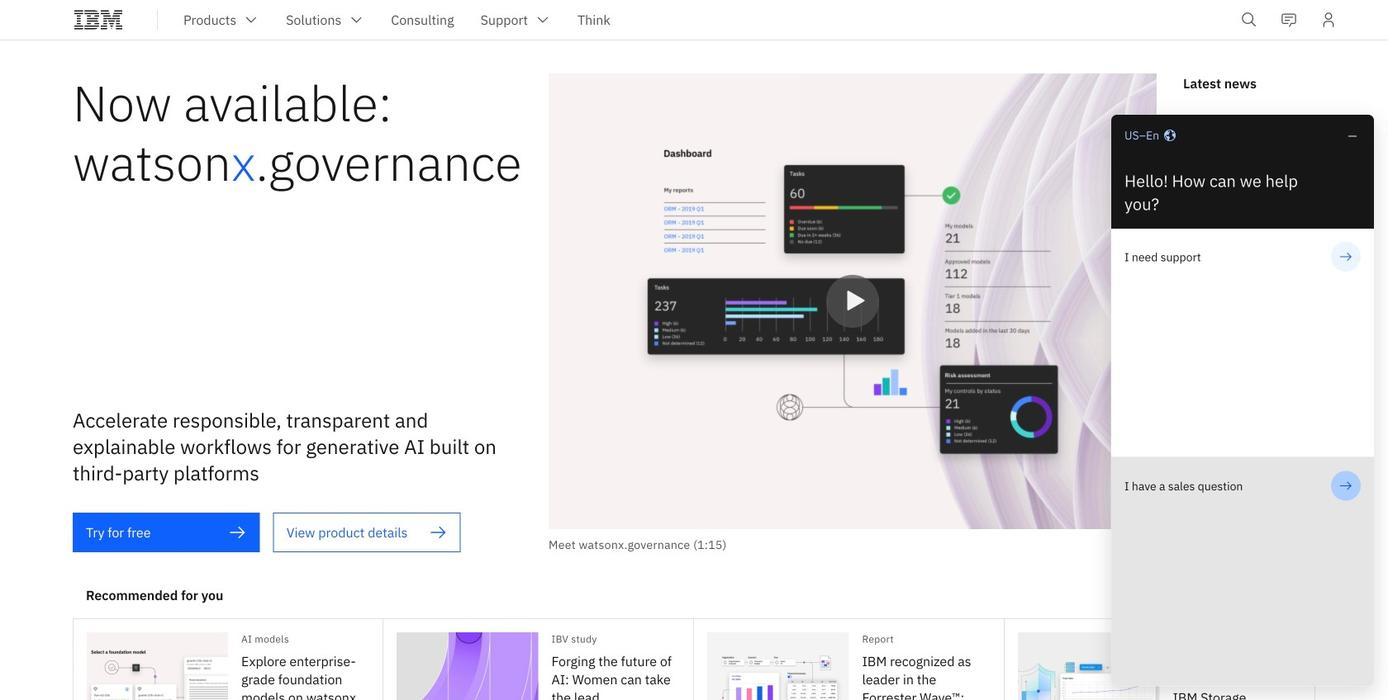 Task type: locate. For each thing, give the bounding box(es) containing it.
location image
[[1164, 129, 1177, 142]]

minimize image
[[1344, 128, 1361, 145]]



Task type: describe. For each thing, give the bounding box(es) containing it.
contact us section
[[1111, 114, 1375, 688]]



Task type: vqa. For each thing, say whether or not it's contained in the screenshot.
Location icon
yes



